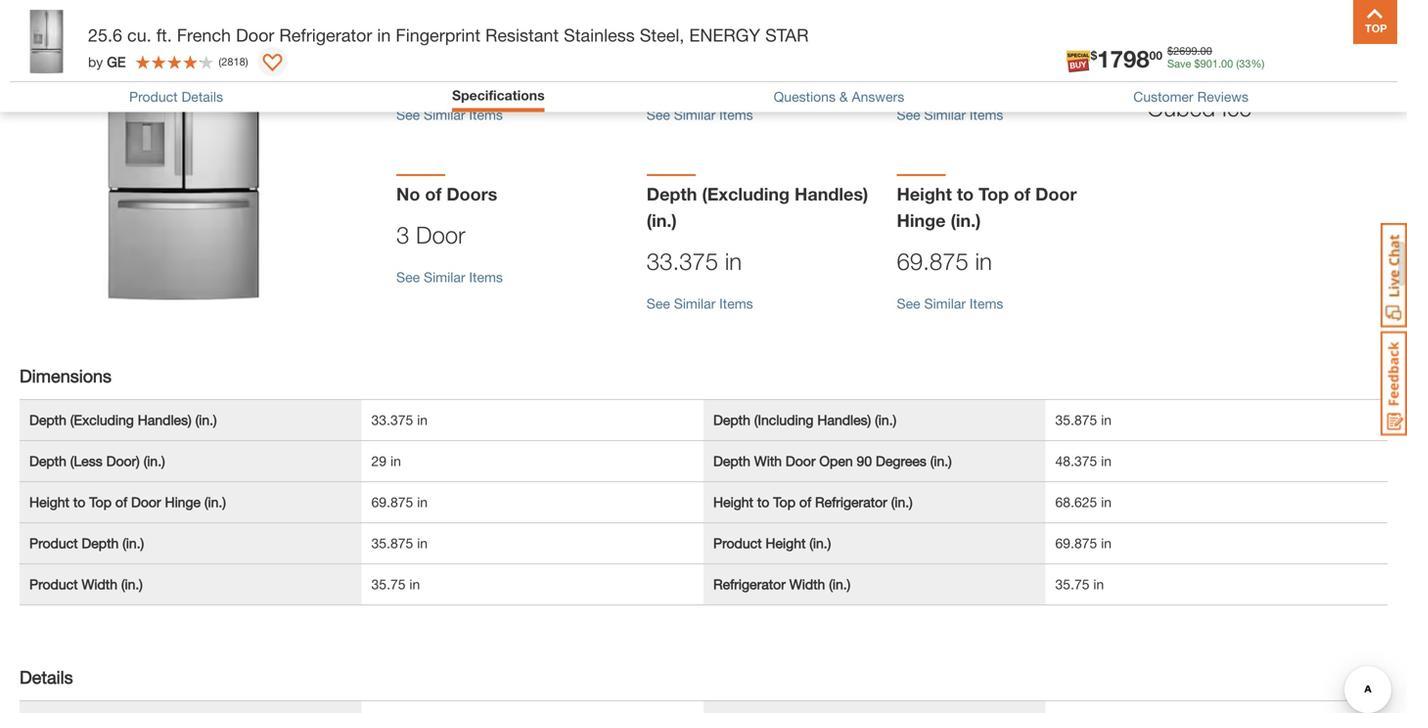 Task type: vqa. For each thing, say whether or not it's contained in the screenshot.
"Depth (Including Handles) (In.)"
yes



Task type: locate. For each thing, give the bounding box(es) containing it.
2 horizontal spatial $
[[1194, 57, 1200, 70]]

1 horizontal spatial 69.875
[[897, 247, 969, 275]]

height to top of refrigerator (in.)
[[713, 494, 913, 510]]

2 35.75 in from the left
[[1055, 576, 1104, 592]]

35.875 up 48.375
[[1055, 412, 1097, 428]]

feedback link image
[[1381, 331, 1407, 436]]

2 width from the left
[[789, 576, 825, 592]]

answers
[[852, 89, 904, 105]]

specifications button
[[452, 87, 545, 107], [452, 87, 545, 103]]

$ inside $ 1798 00
[[1091, 48, 1097, 62]]

1 vertical spatial 69.875
[[371, 494, 413, 510]]

35.75
[[371, 576, 406, 592], [1055, 576, 1090, 592]]

68.625 in up answers
[[897, 58, 992, 86]]

00 inside $ 1798 00
[[1150, 48, 1163, 62]]

(in.)
[[647, 210, 677, 231], [951, 210, 981, 231], [195, 412, 217, 428], [875, 412, 897, 428], [144, 453, 165, 469], [930, 453, 952, 469], [204, 494, 226, 510], [891, 494, 913, 510], [123, 535, 144, 551], [810, 535, 831, 551], [121, 576, 143, 592], [829, 576, 851, 592]]

product
[[129, 89, 178, 105], [29, 535, 78, 551], [713, 535, 762, 551], [29, 576, 78, 592]]

0 horizontal spatial width
[[82, 576, 117, 592]]

door)
[[106, 453, 140, 469]]

0 horizontal spatial 35.875 in
[[371, 535, 428, 551]]

00
[[1200, 45, 1212, 57], [1150, 48, 1163, 62], [1221, 57, 1233, 70]]

.
[[1197, 45, 1200, 57], [1218, 57, 1221, 70]]

0 vertical spatial 25.6
[[88, 24, 122, 46]]

1 horizontal spatial .
[[1218, 57, 1221, 70]]

1 vertical spatial 25.6
[[647, 58, 692, 86]]

open
[[819, 453, 853, 469]]

handles) up the door)
[[138, 412, 192, 428]]

(
[[219, 55, 221, 68], [1236, 57, 1239, 70]]

1 vertical spatial details
[[20, 667, 73, 688]]

25.6 up 'by ge'
[[88, 24, 122, 46]]

width for product
[[82, 576, 117, 592]]

33.375
[[647, 247, 718, 275], [371, 412, 413, 428]]

live chat image
[[1381, 223, 1407, 328]]

customer
[[1133, 89, 1194, 105]]

69.875 in
[[897, 247, 992, 275], [371, 494, 428, 510], [1055, 535, 1112, 551]]

1 horizontal spatial 35.75
[[1055, 576, 1090, 592]]

$ 1798 00
[[1091, 45, 1163, 73]]

1 horizontal spatial (excluding
[[702, 183, 790, 204]]

display image
[[263, 54, 282, 73]]

ft.
[[156, 24, 172, 46]]

25.6
[[88, 24, 122, 46], [647, 58, 692, 86]]

top
[[979, 183, 1009, 204], [89, 494, 112, 510], [773, 494, 796, 510]]

similar for 68.625
[[924, 106, 966, 123]]

in
[[377, 24, 391, 46], [975, 58, 992, 86], [725, 247, 742, 275], [975, 247, 992, 275], [417, 412, 428, 428], [1101, 412, 1112, 428], [390, 453, 401, 469], [1101, 453, 1112, 469], [417, 494, 428, 510], [1101, 494, 1112, 510], [417, 535, 428, 551], [1101, 535, 1112, 551], [409, 576, 420, 592], [1094, 576, 1104, 592]]

( inside $ 2699 . 00 save $ 901 . 00 ( 33 %)
[[1236, 57, 1239, 70]]

0 horizontal spatial hinge
[[165, 494, 201, 510]]

1 horizontal spatial 33.375 in
[[647, 247, 742, 275]]

1 horizontal spatial 35.75 in
[[1055, 576, 1104, 592]]

$ left water
[[1091, 48, 1097, 62]]

00 right 2699
[[1200, 45, 1212, 57]]

33.375 in
[[647, 247, 742, 275], [371, 412, 428, 428]]

1 horizontal spatial hinge
[[897, 210, 946, 231]]

dispenser
[[1213, 58, 1314, 86]]

1 vertical spatial 68.625
[[1055, 494, 1097, 510]]

0 horizontal spatial 35.875
[[371, 535, 413, 551]]

( 2818 )
[[219, 55, 248, 68]]

refrigerator down the 90
[[815, 494, 887, 510]]

00 left save
[[1150, 48, 1163, 62]]

2 horizontal spatial refrigerator
[[815, 494, 887, 510]]

0 vertical spatial 35.875 in
[[1055, 412, 1112, 428]]

0 vertical spatial 68.625 in
[[897, 58, 992, 86]]

68.625
[[897, 58, 969, 86], [1055, 494, 1097, 510]]

star
[[765, 24, 809, 46]]

1 horizontal spatial width
[[789, 576, 825, 592]]

1 width from the left
[[82, 576, 117, 592]]

depth (less door) (in.)
[[29, 453, 165, 469]]

1 horizontal spatial (
[[1236, 57, 1239, 70]]

( left )
[[219, 55, 221, 68]]

see for height to top of door hinge (in.)
[[897, 295, 920, 311]]

see for no of doors
[[396, 269, 420, 285]]

25.6 for 25.6 cu. ft. french door refrigerator in fingerprint resistant stainless steel, energy star
[[88, 24, 122, 46]]

1 horizontal spatial refrigerator
[[713, 576, 786, 592]]

35.875 in down 29 in
[[371, 535, 428, 551]]

degrees
[[876, 453, 927, 469]]

door
[[236, 24, 274, 46], [1036, 183, 1077, 204], [416, 221, 466, 248], [786, 453, 816, 469], [131, 494, 161, 510]]

1 horizontal spatial 33.375
[[647, 247, 718, 275]]

product height (in.)
[[713, 535, 831, 551]]

see similar items
[[396, 106, 503, 123], [647, 106, 753, 123], [897, 106, 1003, 123], [396, 269, 503, 285], [647, 295, 753, 311], [897, 295, 1003, 311]]

1 35.75 in from the left
[[371, 576, 420, 592]]

68.625 in down 48.375 in
[[1055, 494, 1112, 510]]

1 vertical spatial 33.375 in
[[371, 412, 428, 428]]

0 vertical spatial 69.875
[[897, 247, 969, 275]]

1 vertical spatial 33.375
[[371, 412, 413, 428]]

handles) inside depth (excluding handles) (in.)
[[795, 183, 868, 204]]

1 horizontal spatial 35.875
[[1055, 412, 1097, 428]]

to inside height to top of door hinge (in.)
[[957, 183, 974, 204]]

0 vertical spatial 33.375 in
[[647, 247, 742, 275]]

. left "33" at the top
[[1218, 57, 1221, 70]]

2 horizontal spatial 69.875
[[1055, 535, 1097, 551]]

1 vertical spatial hinge
[[165, 494, 201, 510]]

0 horizontal spatial 00
[[1150, 48, 1163, 62]]

items for depth
[[469, 106, 503, 123]]

$ up water
[[1167, 45, 1173, 57]]

width
[[82, 576, 117, 592], [789, 576, 825, 592]]

product up product width (in.)
[[29, 535, 78, 551]]

35.875 down 29 in
[[371, 535, 413, 551]]

( left %) at the right of page
[[1236, 57, 1239, 70]]

1 vertical spatial 69.875 in
[[371, 494, 428, 510]]

0 horizontal spatial 33.375 in
[[371, 412, 428, 428]]

$ for 2699
[[1167, 45, 1173, 57]]

68.625 down 48.375
[[1055, 494, 1097, 510]]

capacity
[[692, 21, 766, 42]]

width down product depth (in.)
[[82, 576, 117, 592]]

35.875
[[1055, 412, 1097, 428], [371, 535, 413, 551]]

0 horizontal spatial refrigerator
[[279, 24, 372, 46]]

product image image
[[15, 10, 78, 73]]

2 horizontal spatial top
[[979, 183, 1009, 204]]

reviews
[[1197, 89, 1249, 105]]

25.6 down steel,
[[647, 58, 692, 86]]

48.375
[[1055, 453, 1097, 469]]

1 horizontal spatial $
[[1167, 45, 1173, 57]]

0 vertical spatial 69.875 in
[[897, 247, 992, 275]]

product down product depth (in.)
[[29, 576, 78, 592]]

00 left "33" at the top
[[1221, 57, 1233, 70]]

1 horizontal spatial 69.875 in
[[897, 247, 992, 275]]

0 horizontal spatial $
[[1091, 48, 1097, 62]]

fingerprint
[[396, 24, 481, 46]]

2 horizontal spatial 00
[[1221, 57, 1233, 70]]

hinge
[[897, 210, 946, 231], [165, 494, 201, 510]]

25.6 for 25.6 cu ft
[[647, 58, 692, 86]]

1 vertical spatial depth (excluding handles) (in.)
[[29, 412, 217, 428]]

items for in
[[970, 106, 1003, 123]]

33
[[1239, 57, 1251, 70]]

customer reviews button
[[1133, 89, 1249, 105], [1133, 89, 1249, 105]]

0 horizontal spatial (excluding
[[70, 412, 134, 428]]

0 horizontal spatial 35.75 in
[[371, 576, 420, 592]]

1 horizontal spatial height to top of door hinge (in.)
[[897, 183, 1077, 231]]

0 horizontal spatial depth (excluding handles) (in.)
[[29, 412, 217, 428]]

height inside height to top of door hinge (in.)
[[897, 183, 952, 204]]

0 horizontal spatial 33.375
[[371, 412, 413, 428]]

2 vertical spatial 69.875 in
[[1055, 535, 1112, 551]]

product up refrigerator width (in.)
[[713, 535, 762, 551]]

depth
[[494, 21, 544, 42], [496, 58, 557, 86], [647, 183, 697, 204], [29, 412, 66, 428], [713, 412, 750, 428], [29, 453, 66, 469], [713, 453, 750, 469], [82, 535, 119, 551]]

1798
[[1097, 45, 1150, 73]]

1 horizontal spatial 68.625 in
[[1055, 494, 1112, 510]]

29 in
[[371, 453, 401, 469]]

1 horizontal spatial details
[[181, 89, 223, 105]]

0 horizontal spatial 35.75
[[371, 576, 406, 592]]

similar
[[424, 106, 465, 123], [674, 106, 716, 123], [924, 106, 966, 123], [424, 269, 465, 285], [674, 295, 716, 311], [924, 295, 966, 311]]

1 vertical spatial 35.875 in
[[371, 535, 428, 551]]

0 horizontal spatial 69.875 in
[[371, 494, 428, 510]]

0 vertical spatial (excluding
[[702, 183, 790, 204]]

width down product height (in.)
[[789, 576, 825, 592]]

0 horizontal spatial 68.625 in
[[897, 58, 992, 86]]

0 vertical spatial 35.875
[[1055, 412, 1097, 428]]

product down 'ft.'
[[129, 89, 178, 105]]

. right save
[[1197, 45, 1200, 57]]

product image
[[39, 11, 328, 300]]

items
[[469, 106, 503, 123], [719, 106, 753, 123], [970, 106, 1003, 123], [469, 269, 503, 285], [719, 295, 753, 311], [970, 295, 1003, 311]]

35.75 in
[[371, 576, 420, 592], [1055, 576, 1104, 592]]

$
[[1167, 45, 1173, 57], [1091, 48, 1097, 62], [1194, 57, 1200, 70]]

dimensions
[[20, 365, 112, 386]]

refrigerator
[[279, 24, 372, 46], [815, 494, 887, 510], [713, 576, 786, 592]]

cu
[[699, 58, 724, 86]]

$ right save
[[1194, 57, 1200, 70]]

items for to
[[970, 295, 1003, 311]]

68.625 up answers
[[897, 58, 969, 86]]

2 horizontal spatial to
[[957, 183, 974, 204]]

(excluding
[[702, 183, 790, 204], [70, 412, 134, 428]]

by ge
[[88, 54, 126, 70]]

depth (excluding handles) (in.)
[[647, 183, 868, 231], [29, 412, 217, 428]]

refrigerator up display icon
[[279, 24, 372, 46]]

1 horizontal spatial depth (excluding handles) (in.)
[[647, 183, 868, 231]]

to
[[957, 183, 974, 204], [73, 494, 85, 510], [757, 494, 769, 510]]

68.625 in
[[897, 58, 992, 86], [1055, 494, 1112, 510]]

installation
[[396, 21, 489, 42]]

no of doors
[[396, 183, 497, 204]]

0 vertical spatial 68.625
[[897, 58, 969, 86]]

items for (excluding
[[719, 295, 753, 311]]

details
[[181, 89, 223, 105], [20, 667, 73, 688]]

0 horizontal spatial 68.625
[[897, 58, 969, 86]]

0 vertical spatial refrigerator
[[279, 24, 372, 46]]

1 horizontal spatial 25.6
[[647, 58, 692, 86]]

total capacity (cu. ft.)
[[647, 21, 829, 42]]

similar for height
[[924, 295, 966, 311]]

0 horizontal spatial height to top of door hinge (in.)
[[29, 494, 226, 510]]

see
[[396, 106, 420, 123], [647, 106, 670, 123], [897, 106, 920, 123], [396, 269, 420, 285], [647, 295, 670, 311], [897, 295, 920, 311]]

refrigerator down product height (in.)
[[713, 576, 786, 592]]

0 vertical spatial 33.375
[[647, 247, 718, 275]]

1 vertical spatial (excluding
[[70, 412, 134, 428]]

by
[[88, 54, 103, 70]]

2 horizontal spatial 69.875 in
[[1055, 535, 1112, 551]]

items for capacity
[[719, 106, 753, 123]]

35.875 in up 48.375 in
[[1055, 412, 1112, 428]]

35.875 in
[[1055, 412, 1112, 428], [371, 535, 428, 551]]

$ for 1798
[[1091, 48, 1097, 62]]

handles)
[[795, 183, 868, 204], [138, 412, 192, 428], [817, 412, 871, 428]]

0 horizontal spatial 25.6
[[88, 24, 122, 46]]

handles) down "questions & answers"
[[795, 183, 868, 204]]



Task type: describe. For each thing, give the bounding box(es) containing it.
0 horizontal spatial details
[[20, 667, 73, 688]]

2699
[[1173, 45, 1197, 57]]

depth (including handles) (in.)
[[713, 412, 897, 428]]

1 horizontal spatial 35.875 in
[[1055, 412, 1112, 428]]

(less
[[70, 453, 102, 469]]

installation depth
[[396, 21, 544, 42]]

see similar items for (excluding
[[647, 295, 753, 311]]

water
[[1147, 58, 1206, 86]]

cubed
[[1147, 94, 1215, 121]]

ice
[[1222, 94, 1252, 121]]

1 horizontal spatial top
[[773, 494, 796, 510]]

see for total capacity (cu. ft.)
[[647, 106, 670, 123]]

refrigerator width (in.)
[[713, 576, 851, 592]]

3
[[396, 221, 409, 248]]

product width (in.)
[[29, 576, 143, 592]]

1 vertical spatial height to top of door hinge (in.)
[[29, 494, 226, 510]]

similar for no
[[424, 269, 465, 285]]

25.6 cu ft
[[647, 58, 743, 86]]

product details
[[129, 89, 223, 105]]

)
[[245, 55, 248, 68]]

with
[[754, 453, 782, 469]]

0 vertical spatial height to top of door hinge (in.)
[[897, 183, 1077, 231]]

top button
[[1353, 0, 1397, 44]]

(in.) inside depth (excluding handles) (in.)
[[647, 210, 677, 231]]

0 horizontal spatial .
[[1197, 45, 1200, 57]]

resistant
[[485, 24, 559, 46]]

product for product details
[[129, 89, 178, 105]]

standard
[[396, 58, 489, 86]]

48.375 in
[[1055, 453, 1112, 469]]

0 horizontal spatial top
[[89, 494, 112, 510]]

standard depth
[[396, 58, 557, 86]]

specifications
[[452, 87, 545, 103]]

&
[[839, 89, 848, 105]]

ge
[[107, 54, 126, 70]]

$ 2699 . 00 save $ 901 . 00 ( 33 %)
[[1167, 45, 1265, 70]]

0 vertical spatial hinge
[[897, 210, 946, 231]]

0 horizontal spatial (
[[219, 55, 221, 68]]

total
[[647, 21, 687, 42]]

steel,
[[640, 24, 684, 46]]

0 vertical spatial details
[[181, 89, 223, 105]]

(including
[[754, 412, 814, 428]]

french
[[177, 24, 231, 46]]

0 vertical spatial depth (excluding handles) (in.)
[[647, 183, 868, 231]]

doors
[[447, 183, 497, 204]]

handles) up open
[[817, 412, 871, 428]]

similar for depth
[[674, 295, 716, 311]]

no
[[396, 183, 420, 204]]

product for product width (in.)
[[29, 576, 78, 592]]

energy
[[689, 24, 760, 46]]

2 vertical spatial refrigerator
[[713, 576, 786, 592]]

29
[[371, 453, 387, 469]]

901
[[1200, 57, 1218, 70]]

see for installation depth
[[396, 106, 420, 123]]

1 vertical spatial 68.625 in
[[1055, 494, 1112, 510]]

90
[[857, 453, 872, 469]]

2 vertical spatial 69.875
[[1055, 535, 1097, 551]]

similar for total
[[674, 106, 716, 123]]

%)
[[1251, 57, 1265, 70]]

1 horizontal spatial 00
[[1200, 45, 1212, 57]]

stainless
[[564, 24, 635, 46]]

see similar items for of
[[396, 269, 503, 285]]

see similar items for capacity
[[647, 106, 753, 123]]

1 horizontal spatial to
[[757, 494, 769, 510]]

2818
[[221, 55, 245, 68]]

3 door
[[396, 221, 466, 248]]

cu.
[[127, 24, 151, 46]]

0 horizontal spatial 69.875
[[371, 494, 413, 510]]

1 vertical spatial refrigerator
[[815, 494, 887, 510]]

depth with door open 90 degrees (in.)
[[713, 453, 952, 469]]

save
[[1167, 57, 1191, 70]]

1 horizontal spatial 68.625
[[1055, 494, 1097, 510]]

product depth (in.)
[[29, 535, 144, 551]]

customer reviews
[[1133, 89, 1249, 105]]

see for depth (excluding handles) (in.)
[[647, 295, 670, 311]]

product for product height (in.)
[[713, 535, 762, 551]]

see for 68.625 in
[[897, 106, 920, 123]]

2 35.75 from the left
[[1055, 576, 1090, 592]]

1 35.75 from the left
[[371, 576, 406, 592]]

see similar items for to
[[897, 295, 1003, 311]]

see similar items for depth
[[396, 106, 503, 123]]

similar for installation
[[424, 106, 465, 123]]

see similar items for in
[[897, 106, 1003, 123]]

width for refrigerator
[[789, 576, 825, 592]]

items for of
[[469, 269, 503, 285]]

0 horizontal spatial to
[[73, 494, 85, 510]]

ft
[[730, 58, 743, 86]]

product for product depth (in.)
[[29, 535, 78, 551]]

questions & answers
[[774, 89, 904, 105]]

water dispenser cubed ice
[[1147, 58, 1314, 121]]

(cu.
[[771, 21, 802, 42]]

ft.)
[[806, 21, 829, 42]]

1 vertical spatial 35.875
[[371, 535, 413, 551]]

questions
[[774, 89, 836, 105]]

25.6 cu. ft. french door refrigerator in fingerprint resistant stainless steel, energy star
[[88, 24, 809, 46]]



